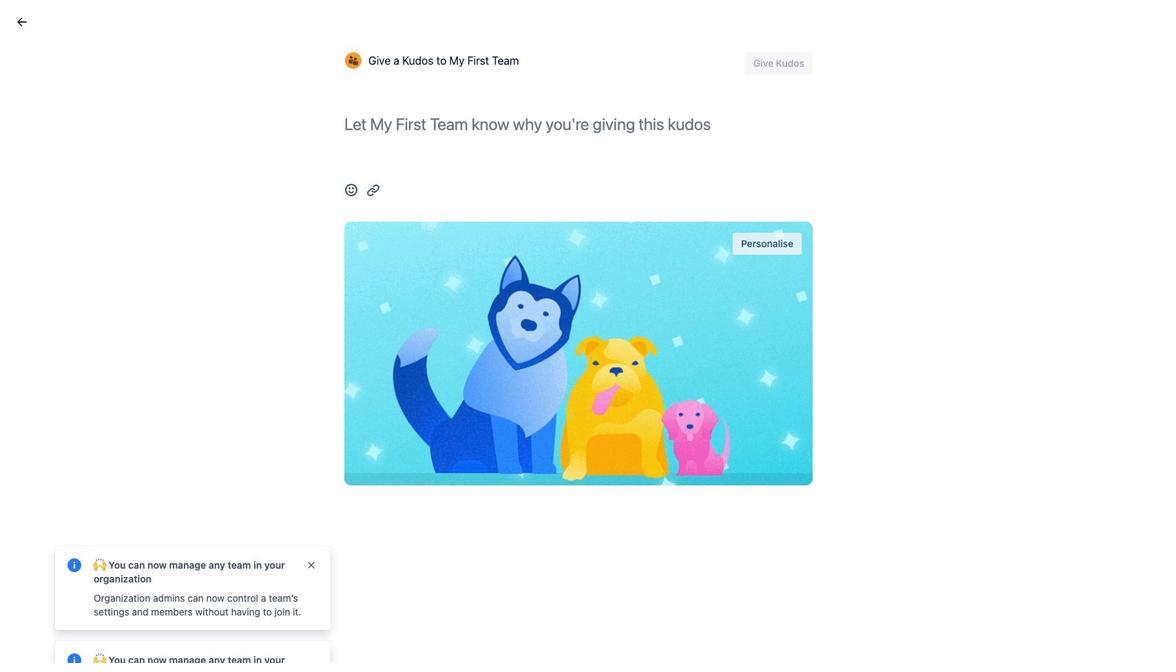 Task type: vqa. For each thing, say whether or not it's contained in the screenshot.
SEARCH field
yes



Task type: describe. For each thing, give the bounding box(es) containing it.
Search field
[[896, 8, 1034, 30]]

dismiss image
[[306, 560, 317, 571]]

close drawer image
[[14, 14, 30, 30]]



Task type: locate. For each thing, give the bounding box(es) containing it.
2 info image from the top
[[66, 653, 83, 664]]

1 vertical spatial info image
[[66, 653, 83, 664]]

info image
[[66, 558, 83, 574], [66, 653, 83, 664]]

banner
[[0, 0, 1158, 39]]

1 info image from the top
[[66, 558, 83, 574]]

0 vertical spatial info image
[[66, 558, 83, 574]]

dialog
[[0, 0, 1158, 664]]



